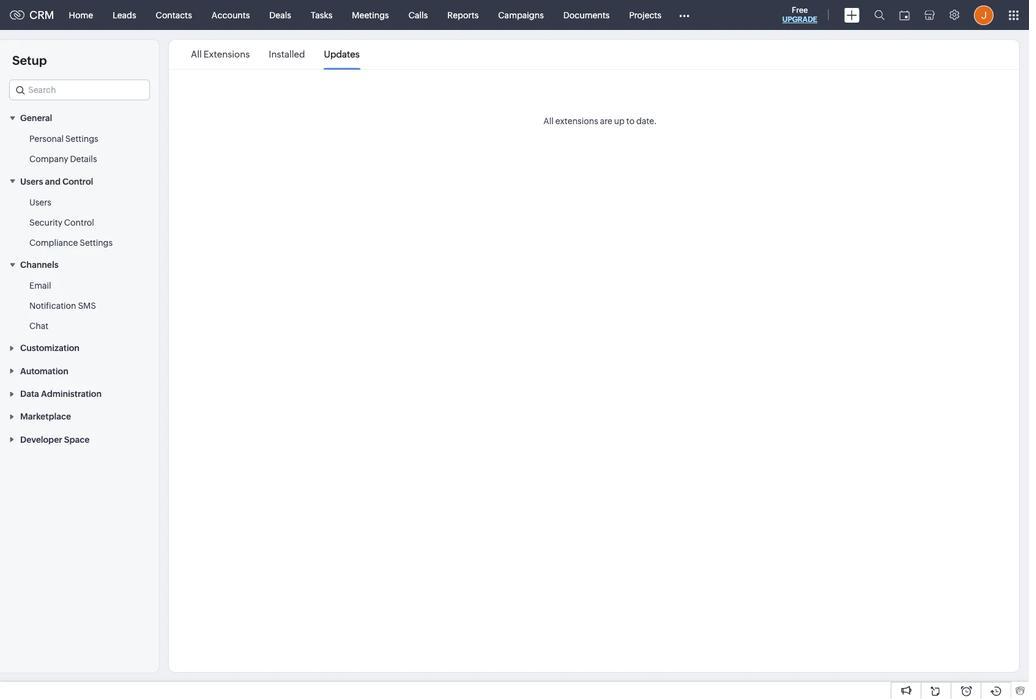 Task type: locate. For each thing, give the bounding box(es) containing it.
chat link
[[29, 320, 48, 333]]

free
[[793, 6, 809, 15]]

meetings link
[[342, 0, 399, 30]]

Other Modules field
[[672, 5, 698, 25]]

users for users
[[29, 198, 51, 207]]

extensions
[[556, 116, 599, 126]]

create menu image
[[845, 8, 860, 22]]

updates link
[[324, 40, 360, 69]]

customization button
[[0, 337, 159, 360]]

all extensions
[[191, 49, 250, 59]]

control
[[62, 177, 93, 187], [64, 218, 94, 228]]

calls link
[[399, 0, 438, 30]]

channels button
[[0, 253, 159, 276]]

all inside all extensions link
[[191, 49, 202, 59]]

home
[[69, 10, 93, 20]]

users for users and control
[[20, 177, 43, 187]]

crm link
[[10, 9, 54, 21]]

1 vertical spatial users
[[29, 198, 51, 207]]

0 vertical spatial all
[[191, 49, 202, 59]]

automation
[[20, 367, 68, 376]]

all
[[191, 49, 202, 59], [544, 116, 554, 126]]

0 vertical spatial users
[[20, 177, 43, 187]]

settings inside users and control region
[[80, 238, 113, 248]]

create menu element
[[838, 0, 868, 30]]

campaigns
[[499, 10, 544, 20]]

data administration
[[20, 389, 102, 399]]

1 vertical spatial all
[[544, 116, 554, 126]]

projects
[[630, 10, 662, 20]]

and
[[45, 177, 61, 187]]

control up compliance settings link
[[64, 218, 94, 228]]

users left and
[[20, 177, 43, 187]]

up
[[615, 116, 625, 126]]

settings up details
[[65, 134, 98, 144]]

data administration button
[[0, 383, 159, 405]]

security control link
[[29, 217, 94, 229]]

notification
[[29, 301, 76, 311]]

users inside dropdown button
[[20, 177, 43, 187]]

marketplace
[[20, 412, 71, 422]]

calls
[[409, 10, 428, 20]]

all left the "extensions"
[[191, 49, 202, 59]]

None field
[[9, 80, 150, 100]]

general
[[20, 113, 52, 123]]

to
[[627, 116, 635, 126]]

installed
[[269, 49, 305, 59]]

projects link
[[620, 0, 672, 30]]

all extensions are up to date.
[[544, 116, 657, 126]]

home link
[[59, 0, 103, 30]]

1 horizontal spatial all
[[544, 116, 554, 126]]

settings up the 'channels' dropdown button
[[80, 238, 113, 248]]

Search text field
[[10, 80, 149, 100]]

settings
[[65, 134, 98, 144], [80, 238, 113, 248]]

sms
[[78, 301, 96, 311]]

users
[[20, 177, 43, 187], [29, 198, 51, 207]]

free upgrade
[[783, 6, 818, 24]]

personal
[[29, 134, 64, 144]]

search image
[[875, 10, 885, 20]]

documents link
[[554, 0, 620, 30]]

chat
[[29, 321, 48, 331]]

customization
[[20, 344, 80, 354]]

all left 'extensions'
[[544, 116, 554, 126]]

documents
[[564, 10, 610, 20]]

installed link
[[269, 40, 305, 69]]

control inside region
[[64, 218, 94, 228]]

users up security
[[29, 198, 51, 207]]

control down details
[[62, 177, 93, 187]]

0 vertical spatial control
[[62, 177, 93, 187]]

space
[[64, 435, 90, 445]]

settings for personal settings
[[65, 134, 98, 144]]

0 vertical spatial settings
[[65, 134, 98, 144]]

deals link
[[260, 0, 301, 30]]

all for all extensions are up to date.
[[544, 116, 554, 126]]

settings inside general region
[[65, 134, 98, 144]]

deals
[[270, 10, 291, 20]]

leads
[[113, 10, 136, 20]]

1 vertical spatial control
[[64, 218, 94, 228]]

are
[[600, 116, 613, 126]]

date.
[[637, 116, 657, 126]]

general button
[[0, 107, 159, 129]]

users inside region
[[29, 198, 51, 207]]

company
[[29, 155, 68, 164]]

leads link
[[103, 0, 146, 30]]

profile image
[[975, 5, 994, 25]]

1 vertical spatial settings
[[80, 238, 113, 248]]

compliance
[[29, 238, 78, 248]]

0 horizontal spatial all
[[191, 49, 202, 59]]



Task type: describe. For each thing, give the bounding box(es) containing it.
compliance settings link
[[29, 237, 113, 249]]

email
[[29, 281, 51, 291]]

reports
[[448, 10, 479, 20]]

crm
[[29, 9, 54, 21]]

users link
[[29, 196, 51, 209]]

tasks
[[311, 10, 333, 20]]

users and control button
[[0, 170, 159, 193]]

channels
[[20, 260, 59, 270]]

data
[[20, 389, 39, 399]]

company details
[[29, 155, 97, 164]]

channels region
[[0, 276, 159, 337]]

notification sms
[[29, 301, 96, 311]]

email link
[[29, 280, 51, 292]]

automation button
[[0, 360, 159, 383]]

reports link
[[438, 0, 489, 30]]

company details link
[[29, 153, 97, 166]]

notification sms link
[[29, 300, 96, 312]]

users and control region
[[0, 193, 159, 253]]

profile element
[[967, 0, 1002, 30]]

accounts
[[212, 10, 250, 20]]

developer space button
[[0, 428, 159, 451]]

administration
[[41, 389, 102, 399]]

setup
[[12, 53, 47, 67]]

general region
[[0, 129, 159, 170]]

developer
[[20, 435, 62, 445]]

settings for compliance settings
[[80, 238, 113, 248]]

meetings
[[352, 10, 389, 20]]

control inside dropdown button
[[62, 177, 93, 187]]

tasks link
[[301, 0, 342, 30]]

calendar image
[[900, 10, 911, 20]]

upgrade
[[783, 15, 818, 24]]

personal settings link
[[29, 133, 98, 145]]

marketplace button
[[0, 405, 159, 428]]

security
[[29, 218, 62, 228]]

compliance settings
[[29, 238, 113, 248]]

personal settings
[[29, 134, 98, 144]]

contacts link
[[146, 0, 202, 30]]

users and control
[[20, 177, 93, 187]]

search element
[[868, 0, 893, 30]]

all for all extensions
[[191, 49, 202, 59]]

campaigns link
[[489, 0, 554, 30]]

extensions
[[204, 49, 250, 59]]

security control
[[29, 218, 94, 228]]

developer space
[[20, 435, 90, 445]]

details
[[70, 155, 97, 164]]

all extensions link
[[191, 40, 250, 69]]

accounts link
[[202, 0, 260, 30]]

updates
[[324, 49, 360, 59]]

contacts
[[156, 10, 192, 20]]



Task type: vqa. For each thing, say whether or not it's contained in the screenshot.
the logo
no



